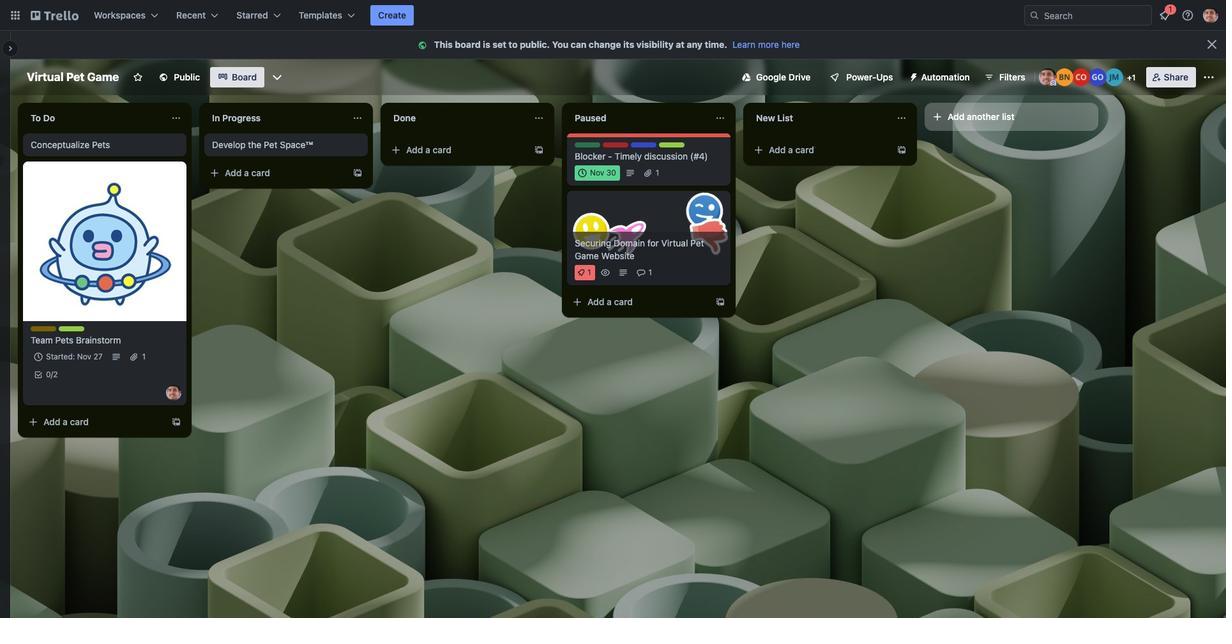 Task type: describe. For each thing, give the bounding box(es) containing it.
to
[[509, 39, 518, 50]]

blocker - timely discussion (#4) link
[[575, 150, 723, 163]]

in progress
[[212, 112, 261, 123]]

add for in progress
[[225, 167, 242, 178]]

workspaces
[[94, 10, 146, 20]]

can
[[571, 39, 586, 50]]

to
[[31, 112, 41, 123]]

add a card button for to do
[[23, 412, 166, 432]]

/
[[51, 370, 53, 379]]

this board is set to public. you can change its visibility at any time. learn more here
[[434, 39, 800, 50]]

a for new list
[[788, 144, 793, 155]]

list
[[777, 112, 793, 123]]

change
[[589, 39, 621, 50]]

google drive button
[[734, 67, 818, 87]]

starred button
[[229, 5, 288, 26]]

color: red, title: "blocker" element
[[603, 142, 631, 152]]

nov 30
[[590, 168, 616, 178]]

power-ups
[[846, 72, 893, 82]]

a for done
[[425, 144, 430, 155]]

Done text field
[[386, 108, 526, 128]]

this member is an admin of this board. image
[[1050, 80, 1056, 86]]

+
[[1127, 73, 1132, 82]]

task
[[81, 326, 98, 336]]

ben nelson (bennelson96) image
[[1055, 68, 1073, 86]]

this
[[434, 39, 453, 50]]

add a card for done
[[406, 144, 452, 155]]

add for paused
[[587, 296, 604, 307]]

templates button
[[291, 5, 363, 26]]

for
[[647, 238, 659, 248]]

ups
[[876, 72, 893, 82]]

0 vertical spatial james peterson (jamespeterson93) image
[[1203, 8, 1218, 23]]

domain
[[614, 238, 645, 248]]

back to home image
[[31, 5, 79, 26]]

a for paused
[[607, 296, 612, 307]]

0 / 2
[[46, 370, 58, 379]]

in
[[212, 112, 220, 123]]

New List text field
[[748, 108, 889, 128]]

Nov 30 checkbox
[[575, 165, 620, 181]]

(#4)
[[690, 151, 708, 162]]

create
[[378, 10, 406, 20]]

templates
[[299, 10, 342, 20]]

learn
[[732, 39, 756, 50]]

a for in progress
[[244, 167, 249, 178]]

conceptualize
[[31, 139, 90, 150]]

color: blue, title: "fyi" element
[[631, 142, 656, 152]]

30
[[606, 168, 616, 178]]

filters
[[999, 72, 1025, 82]]

here
[[781, 39, 800, 50]]

add a card button for paused
[[567, 292, 710, 312]]

star or unstar board image
[[133, 72, 143, 82]]

workspaces button
[[86, 5, 166, 26]]

1 down the securing
[[587, 268, 591, 277]]

team task
[[59, 326, 98, 336]]

card for paused
[[614, 296, 633, 307]]

1 right jeremy miller (jeremymiller198) icon
[[1132, 73, 1136, 82]]

learn more here link
[[727, 39, 800, 50]]

goal
[[575, 142, 591, 152]]

brainstorm
[[76, 335, 121, 345]]

27
[[93, 352, 102, 361]]

drive
[[789, 72, 811, 82]]

color: yellow, title: none image
[[31, 326, 56, 331]]

to do
[[31, 112, 55, 123]]

recent
[[176, 10, 206, 20]]

conceptualize pets
[[31, 139, 110, 150]]

game inside text box
[[87, 70, 119, 84]]

game inside securing domain for virtual pet game website
[[575, 250, 599, 261]]

you
[[552, 39, 568, 50]]

add a card for new list
[[769, 144, 814, 155]]

public.
[[520, 39, 550, 50]]

started: nov 27
[[46, 352, 102, 361]]

1 vertical spatial nov
[[77, 352, 91, 361]]

securing
[[575, 238, 611, 248]]

power-
[[846, 72, 876, 82]]

jeremy miller (jeremymiller198) image
[[1105, 68, 1123, 86]]

discussion
[[644, 151, 688, 162]]

team pets brainstorm
[[31, 335, 121, 345]]

To Do text field
[[23, 108, 163, 128]]

started:
[[46, 352, 75, 361]]

google drive
[[756, 72, 811, 82]]

google
[[756, 72, 786, 82]]

any
[[687, 39, 703, 50]]

1 down securing domain for virtual pet game website link
[[649, 268, 652, 277]]

1 down the team pets brainstorm link
[[142, 352, 146, 361]]

timely
[[615, 151, 642, 162]]

team for team pets brainstorm
[[31, 335, 53, 345]]

add a card for in progress
[[225, 167, 270, 178]]

power-ups button
[[821, 67, 901, 87]]

primary element
[[0, 0, 1226, 31]]

starred
[[236, 10, 268, 20]]

set
[[493, 39, 506, 50]]

securing domain for virtual pet game website
[[575, 238, 704, 261]]

progress
[[222, 112, 261, 123]]

its
[[623, 39, 634, 50]]

done
[[393, 112, 416, 123]]

add a card button for in progress
[[204, 163, 347, 183]]

show menu image
[[1202, 71, 1215, 84]]

add a card button for new list
[[748, 140, 891, 160]]

board
[[455, 39, 481, 50]]



Task type: vqa. For each thing, say whether or not it's contained in the screenshot.
leftmost Sat
no



Task type: locate. For each thing, give the bounding box(es) containing it.
create from template… image for new list
[[897, 145, 907, 155]]

0 vertical spatial create from template… image
[[352, 168, 363, 178]]

blocker left fyi
[[603, 142, 631, 152]]

add for new list
[[769, 144, 786, 155]]

search image
[[1029, 10, 1040, 20]]

pets
[[92, 139, 110, 150], [55, 335, 73, 345]]

automation
[[921, 72, 970, 82]]

0 horizontal spatial james peterson (jamespeterson93) image
[[1039, 68, 1057, 86]]

pets up started:
[[55, 335, 73, 345]]

james peterson (jamespeterson93) image
[[1203, 8, 1218, 23], [1039, 68, 1057, 86]]

1 vertical spatial pets
[[55, 335, 73, 345]]

card for new list
[[795, 144, 814, 155]]

1 vertical spatial virtual
[[661, 238, 688, 248]]

add a card for to do
[[43, 416, 89, 427]]

add a card down 2
[[43, 416, 89, 427]]

+ 1
[[1127, 73, 1136, 82]]

0 horizontal spatial virtual
[[27, 70, 64, 84]]

google drive icon image
[[742, 73, 751, 82]]

share button
[[1146, 67, 1196, 87]]

In Progress text field
[[204, 108, 345, 128]]

add inside button
[[948, 111, 965, 122]]

Board name text field
[[20, 67, 125, 87]]

time.
[[705, 39, 727, 50]]

pet right the
[[264, 139, 277, 150]]

color: bold lime, title: none image
[[659, 142, 685, 148]]

1 horizontal spatial game
[[575, 250, 599, 261]]

color: bold lime, title: "team task" element
[[59, 326, 98, 336]]

sm image
[[416, 39, 434, 52], [903, 67, 921, 85]]

add a card button for done
[[386, 140, 529, 160]]

fyi
[[631, 142, 643, 152]]

0
[[46, 370, 51, 379]]

1 vertical spatial game
[[575, 250, 599, 261]]

add another list
[[948, 111, 1014, 122]]

1 horizontal spatial create from template… image
[[352, 168, 363, 178]]

space™️
[[280, 139, 313, 150]]

do
[[43, 112, 55, 123]]

virtual inside securing domain for virtual pet game website
[[661, 238, 688, 248]]

develop the pet space™️
[[212, 139, 313, 150]]

2 vertical spatial pet
[[690, 238, 704, 248]]

add down new list at the top right
[[769, 144, 786, 155]]

game down the securing
[[575, 250, 599, 261]]

pets for conceptualize
[[92, 139, 110, 150]]

add down 0 / 2
[[43, 416, 60, 427]]

add a card for paused
[[587, 296, 633, 307]]

team inside the team pets brainstorm link
[[31, 335, 53, 345]]

create from template… image for in progress
[[352, 168, 363, 178]]

virtual
[[27, 70, 64, 84], [661, 238, 688, 248]]

0 vertical spatial pet
[[66, 70, 84, 84]]

1
[[1132, 73, 1136, 82], [656, 168, 659, 178], [587, 268, 591, 277], [649, 268, 652, 277], [142, 352, 146, 361]]

board
[[232, 72, 257, 82]]

blocker for blocker - timely discussion (#4)
[[575, 151, 606, 162]]

nov left 30
[[590, 168, 604, 178]]

add a card down the
[[225, 167, 270, 178]]

add
[[948, 111, 965, 122], [406, 144, 423, 155], [769, 144, 786, 155], [225, 167, 242, 178], [587, 296, 604, 307], [43, 416, 60, 427]]

virtual up to do
[[27, 70, 64, 84]]

filters button
[[980, 67, 1029, 87]]

new list
[[756, 112, 793, 123]]

open information menu image
[[1181, 9, 1194, 22]]

add a card down list
[[769, 144, 814, 155]]

add for done
[[406, 144, 423, 155]]

website
[[601, 250, 635, 261]]

2 create from template… image from the left
[[897, 145, 907, 155]]

card for in progress
[[251, 167, 270, 178]]

1 vertical spatial create from template… image
[[715, 297, 725, 307]]

sm image for automation
[[903, 67, 921, 85]]

nov
[[590, 168, 604, 178], [77, 352, 91, 361]]

blocker inside "link"
[[575, 151, 606, 162]]

another
[[967, 111, 1000, 122]]

0 horizontal spatial sm image
[[416, 39, 434, 52]]

1 horizontal spatial nov
[[590, 168, 604, 178]]

visibility
[[636, 39, 674, 50]]

team for team task
[[59, 326, 79, 336]]

1 vertical spatial sm image
[[903, 67, 921, 85]]

blocker
[[603, 142, 631, 152], [575, 151, 606, 162]]

new
[[756, 112, 775, 123]]

add a card
[[406, 144, 452, 155], [769, 144, 814, 155], [225, 167, 270, 178], [587, 296, 633, 307], [43, 416, 89, 427]]

game
[[87, 70, 119, 84], [575, 250, 599, 261]]

create from template… image for paused
[[715, 297, 725, 307]]

automation button
[[903, 67, 977, 87]]

pets down the to do text box
[[92, 139, 110, 150]]

Paused text field
[[567, 108, 708, 128]]

virtual pet game
[[27, 70, 119, 84]]

0 vertical spatial sm image
[[416, 39, 434, 52]]

color: green, title: "goal" element
[[575, 142, 600, 152]]

2 horizontal spatial pet
[[690, 238, 704, 248]]

add a card down website
[[587, 296, 633, 307]]

virtual right for
[[661, 238, 688, 248]]

1 horizontal spatial sm image
[[903, 67, 921, 85]]

create from template… image for done
[[534, 145, 544, 155]]

add a card button down done text field
[[386, 140, 529, 160]]

blocker fyi
[[603, 142, 643, 152]]

conceptualize pets link
[[31, 139, 179, 151]]

0 vertical spatial nov
[[590, 168, 604, 178]]

james peterson (jamespeterson93) image left christina overa (christinaovera) icon
[[1039, 68, 1057, 86]]

securing domain for virtual pet game website link
[[575, 237, 723, 262]]

0 vertical spatial game
[[87, 70, 119, 84]]

0 horizontal spatial create from template… image
[[171, 417, 181, 427]]

create from template… image
[[534, 145, 544, 155], [897, 145, 907, 155]]

add a card button down develop the pet space™️ link
[[204, 163, 347, 183]]

pet inside securing domain for virtual pet game website
[[690, 238, 704, 248]]

1 horizontal spatial pet
[[264, 139, 277, 150]]

list
[[1002, 111, 1014, 122]]

is
[[483, 39, 490, 50]]

0 horizontal spatial nov
[[77, 352, 91, 361]]

james peterson (jamespeterson93) image right open information menu image
[[1203, 8, 1218, 23]]

customize views image
[[271, 71, 284, 84]]

switch to… image
[[9, 9, 22, 22]]

at
[[676, 39, 685, 50]]

recent button
[[169, 5, 226, 26]]

1 horizontal spatial james peterson (jamespeterson93) image
[[1203, 8, 1218, 23]]

more
[[758, 39, 779, 50]]

1 horizontal spatial team
[[59, 326, 79, 336]]

card for to do
[[70, 416, 89, 427]]

blocker for blocker fyi
[[603, 142, 631, 152]]

add a card button down website
[[567, 292, 710, 312]]

Search field
[[1040, 6, 1151, 25]]

add another list button
[[925, 103, 1098, 131]]

christina overa (christinaovera) image
[[1072, 68, 1090, 86]]

0 horizontal spatial team
[[31, 335, 53, 345]]

add for to do
[[43, 416, 60, 427]]

2
[[53, 370, 58, 379]]

add a card button down 2
[[23, 412, 166, 432]]

pet
[[66, 70, 84, 84], [264, 139, 277, 150], [690, 238, 704, 248]]

nov left 27
[[77, 352, 91, 361]]

0 horizontal spatial pets
[[55, 335, 73, 345]]

paused
[[575, 112, 606, 123]]

add left 'another'
[[948, 111, 965, 122]]

card for done
[[433, 144, 452, 155]]

a for to do
[[63, 416, 68, 427]]

sm image right the ups
[[903, 67, 921, 85]]

pet inside text box
[[66, 70, 84, 84]]

james peterson (jamespeterson93) image
[[166, 385, 181, 400]]

gary orlando (garyorlando) image
[[1089, 68, 1106, 86]]

1 create from template… image from the left
[[534, 145, 544, 155]]

add a card down done
[[406, 144, 452, 155]]

0 horizontal spatial game
[[87, 70, 119, 84]]

1 vertical spatial james peterson (jamespeterson93) image
[[1039, 68, 1057, 86]]

add down website
[[587, 296, 604, 307]]

develop
[[212, 139, 246, 150]]

blocker up 'nov 30' checkbox
[[575, 151, 606, 162]]

add down develop
[[225, 167, 242, 178]]

1 notification image
[[1157, 8, 1172, 23]]

sm image inside automation button
[[903, 67, 921, 85]]

create from template… image for to do
[[171, 417, 181, 427]]

card
[[433, 144, 452, 155], [795, 144, 814, 155], [251, 167, 270, 178], [614, 296, 633, 307], [70, 416, 89, 427]]

create from template… image
[[352, 168, 363, 178], [715, 297, 725, 307], [171, 417, 181, 427]]

game left star or unstar board image
[[87, 70, 119, 84]]

sm image for this board is set to public. you can change its visibility at any time.
[[416, 39, 434, 52]]

public
[[174, 72, 200, 82]]

pets for team
[[55, 335, 73, 345]]

team down 'color: yellow, title: none' "icon"
[[31, 335, 53, 345]]

develop the pet space™️ link
[[212, 139, 360, 151]]

board link
[[210, 67, 265, 87]]

public button
[[151, 67, 208, 87]]

share
[[1164, 72, 1188, 82]]

sm image left board
[[416, 39, 434, 52]]

1 vertical spatial pet
[[264, 139, 277, 150]]

team pets brainstorm link
[[31, 334, 179, 347]]

2 vertical spatial create from template… image
[[171, 417, 181, 427]]

pet up the to do text box
[[66, 70, 84, 84]]

the
[[248, 139, 261, 150]]

-
[[608, 151, 612, 162]]

add down done
[[406, 144, 423, 155]]

2 horizontal spatial create from template… image
[[715, 297, 725, 307]]

0 vertical spatial pets
[[92, 139, 110, 150]]

pet down laugh image in the top of the page
[[690, 238, 704, 248]]

a
[[425, 144, 430, 155], [788, 144, 793, 155], [244, 167, 249, 178], [607, 296, 612, 307], [63, 416, 68, 427]]

0 horizontal spatial pet
[[66, 70, 84, 84]]

virtual inside text box
[[27, 70, 64, 84]]

team left task
[[59, 326, 79, 336]]

0 horizontal spatial create from template… image
[[534, 145, 544, 155]]

create button
[[370, 5, 414, 26]]

1 horizontal spatial virtual
[[661, 238, 688, 248]]

add a card button
[[386, 140, 529, 160], [748, 140, 891, 160], [204, 163, 347, 183], [567, 292, 710, 312], [23, 412, 166, 432]]

1 horizontal spatial pets
[[92, 139, 110, 150]]

add a card button down new list text box
[[748, 140, 891, 160]]

blocker - timely discussion (#4)
[[575, 151, 708, 162]]

1 horizontal spatial create from template… image
[[897, 145, 907, 155]]

team
[[59, 326, 79, 336], [31, 335, 53, 345]]

0 vertical spatial virtual
[[27, 70, 64, 84]]

1 down blocker - timely discussion (#4) "link"
[[656, 168, 659, 178]]

nov inside checkbox
[[590, 168, 604, 178]]

laugh image
[[682, 188, 727, 234]]



